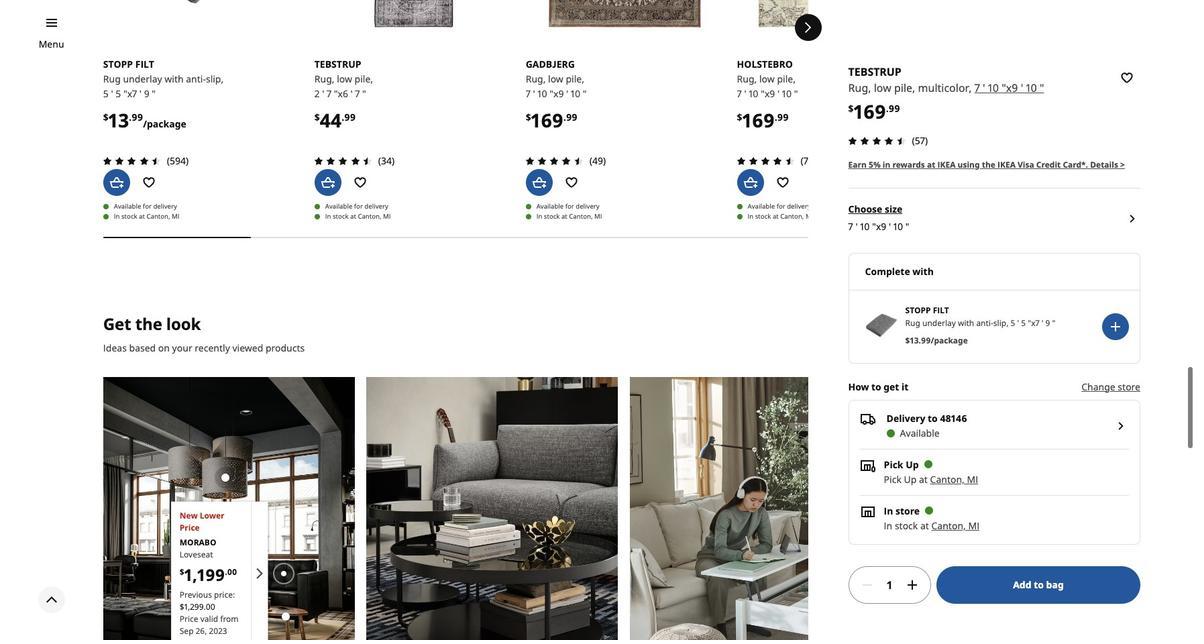 Task type: vqa. For each thing, say whether or not it's contained in the screenshot.
TEBSTRUP associated with TEBSTRUP Rug, low pile, multicolor, 7 ' 10 "x9 ' 10 "
yes



Task type: locate. For each thing, give the bounding box(es) containing it.
with
[[165, 72, 184, 85], [913, 265, 934, 278], [958, 317, 975, 329]]

scrollbar
[[103, 227, 808, 247]]

at down review: 4.6 out of 5 stars. total reviews: 49 image
[[562, 212, 568, 221]]

"
[[1040, 81, 1045, 95], [152, 87, 156, 100], [362, 87, 366, 100], [583, 87, 587, 100], [794, 87, 798, 100], [906, 220, 910, 233], [1053, 317, 1056, 329]]

1 horizontal spatial 169
[[743, 107, 775, 133]]

available for delivery down review: 4.5 out of 5 stars. total reviews: 594 image
[[114, 202, 177, 211]]

pile, inside gadbjerg rug, low pile, 7 ' 10 "x9 ' 10 "
[[566, 72, 585, 85]]

1 delivery from the left
[[153, 202, 177, 211]]

store for in store
[[896, 504, 920, 517]]

0 horizontal spatial slip,
[[206, 72, 224, 85]]

99 right stopp filt rug underlay with anti-slip, 5 ' 5 "x7 ' 9 " icon
[[921, 335, 931, 346]]

9 for (594)
[[144, 87, 149, 100]]

low inside holstebro rug, low pile, 7 ' 10 "x9 ' 10 "
[[760, 72, 775, 85]]

1 vertical spatial slip,
[[994, 317, 1009, 329]]

on
[[158, 342, 170, 355]]

anti-
[[186, 72, 206, 85], [977, 317, 994, 329]]

rug, inside holstebro rug, low pile, 7 ' 10 "x9 ' 10 "
[[737, 72, 757, 85]]

1 vertical spatial rug
[[906, 317, 921, 329]]

in stock at canton, mi for (594)
[[114, 212, 180, 221]]

1 horizontal spatial stopp
[[906, 304, 931, 316]]

rug, down gadbjerg
[[526, 72, 546, 85]]

0 vertical spatial price
[[180, 522, 200, 533]]

0 horizontal spatial 169
[[531, 107, 564, 133]]

00 up "valid" at the bottom
[[206, 601, 215, 613]]

delivery for (49)
[[576, 202, 600, 211]]

pile, left multicolor, at the top
[[895, 81, 916, 95]]

to inside button
[[1034, 578, 1044, 591]]

rug,
[[315, 72, 335, 85], [526, 72, 546, 85], [737, 72, 757, 85], [849, 81, 871, 95]]

in stock at canton, mi
[[114, 212, 180, 221], [325, 212, 391, 221], [537, 212, 602, 221], [748, 212, 814, 221], [884, 519, 980, 532]]

"x9 down gadbjerg
[[550, 87, 564, 100]]

$ 13 . 99 /package up review: 4.5 out of 5 stars. total reviews: 594 image
[[103, 107, 186, 133]]

0 horizontal spatial ikea
[[938, 159, 956, 170]]

slip, for .
[[994, 317, 1009, 329]]

1 vertical spatial anti-
[[977, 317, 994, 329]]

00 up price:
[[227, 566, 237, 578]]

pick down pick up at the right of the page
[[884, 473, 902, 486]]

tebstrup
[[315, 58, 361, 70], [849, 64, 902, 79]]

card*.
[[1063, 159, 1089, 170]]

0 vertical spatial stopp
[[103, 58, 133, 70]]

at right rewards
[[927, 159, 936, 170]]

stock down 'review: 4.7 out of 5 stars. total reviews: 34' image
[[333, 212, 349, 221]]

0 vertical spatial /package
[[143, 117, 186, 130]]

ikea left using
[[938, 159, 956, 170]]

pick up 'pick up at canton, mi' group
[[884, 458, 904, 471]]

rug, inside gadbjerg rug, low pile, 7 ' 10 "x9 ' 10 "
[[526, 72, 546, 85]]

99 down holstebro rug, low pile, 7 ' 10 "x9 ' 10 "
[[778, 111, 789, 123]]

anti- for .
[[977, 317, 994, 329]]

in for (594)
[[114, 212, 120, 221]]

price
[[180, 522, 200, 533], [180, 613, 198, 625]]

1 horizontal spatial $ 169 . 99
[[737, 107, 789, 133]]

0 horizontal spatial anti-
[[186, 72, 206, 85]]

0 horizontal spatial stopp
[[103, 58, 133, 70]]

1,299
[[184, 601, 204, 613]]

0 vertical spatial 13
[[109, 107, 129, 133]]

2 horizontal spatial with
[[958, 317, 975, 329]]

for down 'review: 4.7 out of 5 stars. total reviews: 34' image
[[354, 202, 363, 211]]

0 vertical spatial up
[[906, 458, 919, 471]]

1 horizontal spatial 9
[[1046, 317, 1051, 329]]

tebstrup rug, low pile, 2 ' 7 "x6 ' 7 "
[[315, 58, 373, 100]]

$ down loveseat
[[180, 566, 184, 578]]

bag
[[1047, 578, 1064, 591]]

to left 48146
[[928, 412, 938, 425]]

1 horizontal spatial to
[[928, 412, 938, 425]]

low inside gadbjerg rug, low pile, 7 ' 10 "x9 ' 10 "
[[548, 72, 564, 85]]

delivery
[[887, 412, 926, 425]]

filt for .
[[933, 304, 949, 316]]

1 vertical spatial 9
[[1046, 317, 1051, 329]]

canton, mi button up in stock at canton, mi group
[[931, 473, 979, 486]]

previous price: $ 1,299 . 00 price valid from sep 26, 2023
[[180, 589, 239, 637]]

10
[[988, 81, 999, 95], [1026, 81, 1037, 95], [538, 87, 547, 100], [571, 87, 581, 100], [749, 87, 759, 100], [782, 87, 792, 100], [860, 220, 870, 233], [894, 220, 903, 233]]

based
[[129, 342, 156, 355]]

store up in stock at canton, mi group
[[896, 504, 920, 517]]

1 vertical spatial to
[[928, 412, 938, 425]]

0 vertical spatial store
[[1118, 380, 1141, 393]]

store for change store
[[1118, 380, 1141, 393]]

low inside tebstrup rug, low pile, 2 ' 7 "x6 ' 7 "
[[337, 72, 352, 85]]

1 horizontal spatial underlay
[[923, 317, 956, 329]]

canton, down (49)
[[569, 212, 593, 221]]

7 down gadbjerg
[[526, 87, 531, 100]]

7 inside holstebro rug, low pile, 7 ' 10 "x9 ' 10 "
[[737, 87, 742, 100]]

pile, down gadbjerg
[[566, 72, 585, 85]]

0 horizontal spatial rug
[[103, 72, 121, 85]]

rug, down holstebro
[[737, 72, 757, 85]]

1 vertical spatial canton, mi button
[[932, 519, 980, 532]]

mi down (594)
[[172, 212, 180, 221]]

pick up
[[884, 458, 919, 471]]

using
[[958, 159, 980, 170]]

99
[[889, 102, 900, 115], [132, 111, 143, 123], [344, 111, 356, 123], [566, 111, 578, 123], [778, 111, 789, 123], [921, 335, 931, 346]]

. down holstebro rug, low pile, 7 ' 10 "x9 ' 10 "
[[775, 111, 778, 123]]

canton, down (34)
[[358, 212, 382, 221]]

1 horizontal spatial 00
[[227, 566, 237, 578]]

0 horizontal spatial $ 169 . 99
[[526, 107, 578, 133]]

$ 169 . 99 up "review: 4.7 out of 5 stars. total reviews: 57" image
[[849, 99, 900, 124]]

5%
[[869, 159, 881, 170]]

pile, inside tebstrup rug, low pile, multicolor, 7 ' 10 "x9 ' 10 "
[[895, 81, 916, 95]]

stock for (594)
[[121, 212, 137, 221]]

. inside $ 1,199 . 00
[[225, 566, 227, 578]]

$ 169 . 99 up review: 4.6 out of 5 stars. total reviews: 49 image
[[526, 107, 578, 133]]

0 horizontal spatial 00
[[206, 601, 215, 613]]

169 up "review: 4.7 out of 5 stars. total reviews: 57" image
[[854, 99, 886, 124]]

pile, inside holstebro rug, low pile, 7 ' 10 "x9 ' 10 "
[[777, 72, 796, 85]]

rug for .
[[906, 317, 921, 329]]

review: 4.5 out of 5 stars. total reviews: 594 image
[[99, 153, 164, 169]]

4 for from the left
[[777, 202, 786, 211]]

$ 44 . 99
[[315, 107, 356, 133]]

. up "valid" at the bottom
[[204, 601, 206, 613]]

44
[[320, 107, 342, 133]]

0 horizontal spatial "x7
[[123, 87, 137, 100]]

pile,
[[355, 72, 373, 85], [566, 72, 585, 85], [777, 72, 796, 85], [895, 81, 916, 95]]

visa
[[1018, 159, 1035, 170]]

pick up at canton, mi group
[[884, 473, 979, 486]]

in down review: 4.7 out of 5 stars. total reviews: 75 image
[[748, 212, 754, 221]]

2 for from the left
[[354, 202, 363, 211]]

sep
[[180, 626, 194, 637]]

3 available for delivery from the left
[[537, 202, 600, 211]]

0 horizontal spatial store
[[896, 504, 920, 517]]

tebstrup for tebstrup rug, low pile, multicolor, 7 ' 10 "x9 ' 10 "
[[849, 64, 902, 79]]

mi down (34)
[[383, 212, 391, 221]]

mi down the (75)
[[806, 212, 814, 221]]

pick
[[884, 458, 904, 471], [884, 473, 902, 486]]

stock down review: 4.7 out of 5 stars. total reviews: 75 image
[[755, 212, 771, 221]]

ikea left visa
[[998, 159, 1016, 170]]

1 horizontal spatial with
[[913, 265, 934, 278]]

1 for from the left
[[143, 202, 152, 211]]

1 available for delivery from the left
[[114, 202, 177, 211]]

0 horizontal spatial 9
[[144, 87, 149, 100]]

1 vertical spatial pick
[[884, 473, 902, 486]]

choose size 7 ' 10 "x9 ' 10 "
[[849, 203, 910, 233]]

1 vertical spatial stopp filt rug underlay with anti-slip, 5 ' 5 "x7 ' 9 "
[[906, 304, 1056, 329]]

in for (34)
[[325, 212, 331, 221]]

0 vertical spatial the
[[982, 159, 996, 170]]

change store
[[1082, 380, 1141, 393]]

1 horizontal spatial rug
[[906, 317, 921, 329]]

rug
[[103, 72, 121, 85], [906, 317, 921, 329]]

for for (34)
[[354, 202, 363, 211]]

pile, up $ 44 . 99
[[355, 72, 373, 85]]

stock for (49)
[[544, 212, 560, 221]]

stopp filt rug underlay with anti-slip, 5 ' 5 "x7 ' 9 " image
[[103, 0, 301, 32]]

9
[[144, 87, 149, 100], [1046, 317, 1051, 329]]

add
[[1013, 578, 1032, 591]]

2 price from the top
[[180, 613, 198, 625]]

complete with
[[865, 265, 934, 278]]

with for (594)
[[165, 72, 184, 85]]

99 inside $ 44 . 99
[[344, 111, 356, 123]]

pick for pick up at canton, mi
[[884, 473, 902, 486]]

change store button
[[1082, 380, 1141, 394]]

1 horizontal spatial filt
[[933, 304, 949, 316]]

add to bag button
[[937, 566, 1141, 604]]

tebstrup inside tebstrup rug, low pile, 2 ' 7 "x6 ' 7 "
[[315, 58, 361, 70]]

$ 13 . 99 /package up it
[[906, 335, 968, 346]]

169
[[854, 99, 886, 124], [531, 107, 564, 133], [743, 107, 775, 133]]

anti- for (594)
[[186, 72, 206, 85]]

0 horizontal spatial /package
[[143, 117, 186, 130]]

0 vertical spatial $ 13 . 99 /package
[[103, 107, 186, 133]]

1 horizontal spatial $ 13 . 99 /package
[[906, 335, 968, 346]]

available for delivery
[[114, 202, 177, 211], [325, 202, 388, 211], [537, 202, 600, 211], [748, 202, 811, 211]]

ikea
[[938, 159, 956, 170], [998, 159, 1016, 170]]

0 horizontal spatial 13
[[109, 107, 129, 133]]

0 horizontal spatial the
[[135, 312, 162, 335]]

$ 169 . 99 for gadbjerg rug, low pile, 7 ' 10 "x9 ' 10 "
[[526, 107, 578, 133]]

filt for (594)
[[135, 58, 154, 70]]

1 horizontal spatial tebstrup
[[849, 64, 902, 79]]

0 vertical spatial canton, mi button
[[931, 473, 979, 486]]

canton, for (34)
[[358, 212, 382, 221]]

your
[[172, 342, 192, 355]]

2 vertical spatial with
[[958, 317, 975, 329]]

$ down 'previous'
[[180, 601, 184, 613]]

1 vertical spatial underlay
[[923, 317, 956, 329]]

0 horizontal spatial to
[[872, 380, 882, 393]]

underlay
[[123, 72, 162, 85], [923, 317, 956, 329]]

1 vertical spatial "x7
[[1028, 317, 1040, 329]]

99 up review: 4.5 out of 5 stars. total reviews: 594 image
[[132, 111, 143, 123]]

$ inside $ 1,199 . 00
[[180, 566, 184, 578]]

1 horizontal spatial the
[[982, 159, 996, 170]]

2 vertical spatial to
[[1034, 578, 1044, 591]]

$ 1,199 . 00
[[180, 564, 237, 586]]

modern workspace with a standard black two-seat sofa with high-resilience seat cushions behind an oval coffee table. image
[[103, 377, 355, 640]]

at
[[927, 159, 936, 170], [139, 212, 145, 221], [350, 212, 356, 221], [562, 212, 568, 221], [773, 212, 779, 221], [919, 473, 928, 486], [921, 519, 929, 532]]

$ down gadbjerg rug, low pile, 7 ' 10 "x9 ' 10 " at the top of page
[[526, 111, 531, 123]]

price down new
[[180, 522, 200, 533]]

price:
[[214, 589, 235, 601]]

in stock at canton, mi down review: 4.7 out of 5 stars. total reviews: 75 image
[[748, 212, 814, 221]]

new lower price
[[180, 510, 225, 533]]

0 vertical spatial underlay
[[123, 72, 162, 85]]

mi for (75)
[[806, 212, 814, 221]]

new
[[180, 510, 198, 521]]

. right stopp filt rug underlay with anti-slip, 5 ' 5 "x7 ' 9 " icon
[[919, 335, 921, 346]]

mi
[[172, 212, 180, 221], [383, 212, 391, 221], [595, 212, 602, 221], [806, 212, 814, 221], [967, 473, 979, 486], [969, 519, 980, 532]]

tebstrup rug, low pile, multicolor, 2 ' 7 "x6 ' 7 " image
[[315, 0, 513, 32]]

1 ikea from the left
[[938, 159, 956, 170]]

1 vertical spatial 00
[[206, 601, 215, 613]]

store right 'change'
[[1118, 380, 1141, 393]]

1 vertical spatial /package
[[931, 335, 968, 346]]

2 available for delivery from the left
[[325, 202, 388, 211]]

"x9 down holstebro
[[761, 87, 775, 100]]

1 vertical spatial $ 13 . 99 /package
[[906, 335, 968, 346]]

for for (75)
[[777, 202, 786, 211]]

1 vertical spatial stopp
[[906, 304, 931, 316]]

1 horizontal spatial stopp filt rug underlay with anti-slip, 5 ' 5 "x7 ' 9 "
[[906, 304, 1056, 329]]

0 horizontal spatial underlay
[[123, 72, 162, 85]]

$ down holstebro rug, low pile, 7 ' 10 "x9 ' 10 "
[[737, 111, 743, 123]]

rug, for tebstrup
[[315, 72, 335, 85]]

underlay for .
[[923, 317, 956, 329]]

'
[[983, 81, 986, 95], [1021, 81, 1024, 95], [111, 87, 113, 100], [139, 87, 142, 100], [322, 87, 324, 100], [351, 87, 353, 100], [533, 87, 535, 100], [566, 87, 569, 100], [745, 87, 747, 100], [778, 87, 780, 100], [856, 220, 858, 233], [889, 220, 891, 233], [1018, 317, 1020, 329], [1042, 317, 1044, 329]]

pile, down holstebro
[[777, 72, 796, 85]]

0 vertical spatial slip,
[[206, 72, 224, 85]]

1 vertical spatial up
[[904, 473, 917, 486]]

1 horizontal spatial /package
[[931, 335, 968, 346]]

canton, down (594)
[[147, 212, 170, 221]]

low down gadbjerg
[[548, 72, 564, 85]]

canton, mi button
[[931, 473, 979, 486], [932, 519, 980, 532]]

gadbjerg rug, low pile, 7 ' 10 "x9 ' 10 "
[[526, 58, 587, 100]]

1 vertical spatial the
[[135, 312, 162, 335]]

1 horizontal spatial slip,
[[994, 317, 1009, 329]]

0 horizontal spatial with
[[165, 72, 184, 85]]

slip, for (594)
[[206, 72, 224, 85]]

7 down holstebro
[[737, 87, 742, 100]]

delivery
[[153, 202, 177, 211], [365, 202, 388, 211], [576, 202, 600, 211], [787, 202, 811, 211]]

0 vertical spatial pick
[[884, 458, 904, 471]]

0 vertical spatial stopp filt rug underlay with anti-slip, 5 ' 5 "x7 ' 9 "
[[103, 58, 224, 100]]

ideas based on your recently viewed products
[[103, 342, 305, 355]]

available down review: 4.5 out of 5 stars. total reviews: 594 image
[[114, 202, 141, 211]]

$ down 2 at the top left of the page
[[315, 111, 320, 123]]

7 right multicolor, at the top
[[975, 81, 980, 95]]

rug, inside tebstrup rug, low pile, 2 ' 7 "x6 ' 7 "
[[315, 72, 335, 85]]

2
[[315, 87, 320, 100]]

delivery down the (75)
[[787, 202, 811, 211]]

7 inside the choose size 7 ' 10 "x9 ' 10 "
[[849, 220, 853, 233]]

0 vertical spatial "x7
[[123, 87, 137, 100]]

stock down review: 4.5 out of 5 stars. total reviews: 594 image
[[121, 212, 137, 221]]

to left bag
[[1034, 578, 1044, 591]]

in stock at canton, mi down review: 4.6 out of 5 stars. total reviews: 49 image
[[537, 212, 602, 221]]

4 delivery from the left
[[787, 202, 811, 211]]

price up the sep
[[180, 613, 198, 625]]

from
[[220, 613, 239, 625]]

pile, for gadbjerg
[[566, 72, 585, 85]]

00
[[227, 566, 237, 578], [206, 601, 215, 613]]

available down review: 4.6 out of 5 stars. total reviews: 49 image
[[537, 202, 564, 211]]

in
[[883, 159, 891, 170]]

at up in store
[[919, 473, 928, 486]]

rug, up "review: 4.7 out of 5 stars. total reviews: 57" image
[[849, 81, 871, 95]]

13 right stopp filt rug underlay with anti-slip, 5 ' 5 "x7 ' 9 " icon
[[910, 335, 919, 346]]

(34)
[[378, 154, 395, 167]]

to left get
[[872, 380, 882, 393]]

0 vertical spatial anti-
[[186, 72, 206, 85]]

tebstrup inside tebstrup rug, low pile, multicolor, 7 ' 10 "x9 ' 10 "
[[849, 64, 902, 79]]

mi for (34)
[[383, 212, 391, 221]]

99 right 44
[[344, 111, 356, 123]]

3 delivery from the left
[[576, 202, 600, 211]]

canton, down the (75)
[[781, 212, 804, 221]]

available for delivery down review: 4.6 out of 5 stars. total reviews: 49 image
[[537, 202, 600, 211]]

for down review: 4.6 out of 5 stars. total reviews: 49 image
[[566, 202, 574, 211]]

low up "x6
[[337, 72, 352, 85]]

in stock at canton, mi for (49)
[[537, 212, 602, 221]]

canton, mi button down pick up at canton, mi
[[932, 519, 980, 532]]

169 for gadbjerg rug, low pile, 7 ' 10 "x9 ' 10 "
[[531, 107, 564, 133]]

" inside the choose size 7 ' 10 "x9 ' 10 "
[[906, 220, 910, 233]]

low inside tebstrup rug, low pile, multicolor, 7 ' 10 "x9 ' 10 "
[[874, 81, 892, 95]]

menu
[[39, 38, 64, 50]]

review: 4.6 out of 5 stars. total reviews: 49 image
[[522, 153, 587, 169]]

.
[[886, 102, 889, 115], [129, 111, 132, 123], [342, 111, 344, 123], [564, 111, 566, 123], [775, 111, 778, 123], [919, 335, 921, 346], [225, 566, 227, 578], [204, 601, 206, 613]]

0 vertical spatial rug
[[103, 72, 121, 85]]

7
[[975, 81, 980, 95], [327, 87, 332, 100], [355, 87, 360, 100], [526, 87, 531, 100], [737, 87, 742, 100], [849, 220, 853, 233]]

1 horizontal spatial ikea
[[998, 159, 1016, 170]]

low up (57) button
[[874, 81, 892, 95]]

for for (594)
[[143, 202, 152, 211]]

Quantity input value text field
[[881, 566, 899, 604]]

169 up review: 4.7 out of 5 stars. total reviews: 75 image
[[743, 107, 775, 133]]

at inside button
[[927, 159, 936, 170]]

0 vertical spatial filt
[[135, 58, 154, 70]]

rug, up 2 at the top left of the page
[[315, 72, 335, 85]]

0 horizontal spatial tebstrup
[[315, 58, 361, 70]]

0 vertical spatial with
[[165, 72, 184, 85]]

1 vertical spatial price
[[180, 613, 198, 625]]

0 vertical spatial 9
[[144, 87, 149, 100]]

0 horizontal spatial filt
[[135, 58, 154, 70]]

in stock at canton, mi down in store
[[884, 519, 980, 532]]

choose
[[849, 203, 883, 215]]

. up (57) button
[[886, 102, 889, 115]]

slip,
[[206, 72, 224, 85], [994, 317, 1009, 329]]

size
[[885, 203, 903, 215]]

in down review: 4.5 out of 5 stars. total reviews: 594 image
[[114, 212, 120, 221]]

store
[[1118, 380, 1141, 393], [896, 504, 920, 517]]

(49)
[[590, 154, 606, 167]]

in stock at canton, mi group
[[884, 519, 980, 532]]

low for tebstrup
[[337, 72, 352, 85]]

1 pick from the top
[[884, 458, 904, 471]]

"x9 inside tebstrup rug, low pile, multicolor, 7 ' 10 "x9 ' 10 "
[[1002, 81, 1018, 95]]

5
[[103, 87, 109, 100], [116, 87, 121, 100], [1011, 317, 1016, 329], [1022, 317, 1026, 329]]

in down 'review: 4.7 out of 5 stars. total reviews: 34' image
[[325, 212, 331, 221]]

$ 169 . 99 up review: 4.7 out of 5 stars. total reviews: 75 image
[[737, 107, 789, 133]]

in stock at canton, mi for (34)
[[325, 212, 391, 221]]

low
[[337, 72, 352, 85], [548, 72, 564, 85], [760, 72, 775, 85], [874, 81, 892, 95]]

2 delivery from the left
[[365, 202, 388, 211]]

7 inside gadbjerg rug, low pile, 7 ' 10 "x9 ' 10 "
[[526, 87, 531, 100]]

pile, inside tebstrup rug, low pile, 2 ' 7 "x6 ' 7 "
[[355, 72, 373, 85]]

"x7 for .
[[1028, 317, 1040, 329]]

1 vertical spatial filt
[[933, 304, 949, 316]]

review: 4.7 out of 5 stars. total reviews: 57 image
[[845, 133, 910, 149]]

to for how
[[872, 380, 882, 393]]

13
[[109, 107, 129, 133], [910, 335, 919, 346]]

canton, mi button for in stock at
[[932, 519, 980, 532]]

in for (75)
[[748, 212, 754, 221]]

"x9 down choose
[[873, 220, 887, 233]]

to
[[872, 380, 882, 393], [928, 412, 938, 425], [1034, 578, 1044, 591]]

0 horizontal spatial stopp filt rug underlay with anti-slip, 5 ' 5 "x7 ' 9 "
[[103, 58, 224, 100]]

delivery for (34)
[[365, 202, 388, 211]]

up for pick up
[[906, 458, 919, 471]]

store inside button
[[1118, 380, 1141, 393]]

pick up at canton, mi
[[884, 473, 979, 486]]

available for delivery for (34)
[[325, 202, 388, 211]]

0 vertical spatial 00
[[227, 566, 237, 578]]

1 horizontal spatial store
[[1118, 380, 1141, 393]]

" inside tebstrup rug, low pile, multicolor, 7 ' 10 "x9 ' 10 "
[[1040, 81, 1045, 95]]

4 available for delivery from the left
[[748, 202, 811, 211]]

up
[[906, 458, 919, 471], [904, 473, 917, 486]]

in
[[114, 212, 120, 221], [325, 212, 331, 221], [537, 212, 542, 221], [748, 212, 754, 221], [884, 504, 894, 517], [884, 519, 893, 532]]

1 horizontal spatial "x7
[[1028, 317, 1040, 329]]

"x9
[[1002, 81, 1018, 95], [550, 87, 564, 100], [761, 87, 775, 100], [873, 220, 887, 233]]

rug for (594)
[[103, 72, 121, 85]]

3 for from the left
[[566, 202, 574, 211]]

"x7 for (594)
[[123, 87, 137, 100]]

0 vertical spatial to
[[872, 380, 882, 393]]

up for pick up at canton, mi
[[904, 473, 917, 486]]

for
[[143, 202, 152, 211], [354, 202, 363, 211], [566, 202, 574, 211], [777, 202, 786, 211]]

low down holstebro
[[760, 72, 775, 85]]

2 pick from the top
[[884, 473, 902, 486]]

2 horizontal spatial to
[[1034, 578, 1044, 591]]

7 ' 10 "x9 ' 10 " button
[[975, 80, 1045, 97]]

. up price:
[[225, 566, 227, 578]]

available
[[114, 202, 141, 211], [325, 202, 353, 211], [537, 202, 564, 211], [748, 202, 775, 211], [900, 427, 940, 439]]

for down review: 4.5 out of 5 stars. total reviews: 594 image
[[143, 202, 152, 211]]

1 price from the top
[[180, 522, 200, 533]]

available down review: 4.7 out of 5 stars. total reviews: 75 image
[[748, 202, 775, 211]]

1 vertical spatial 13
[[910, 335, 919, 346]]

filt
[[135, 58, 154, 70], [933, 304, 949, 316]]

get
[[884, 380, 899, 393]]

1 horizontal spatial anti-
[[977, 317, 994, 329]]

available for delivery down review: 4.7 out of 5 stars. total reviews: 75 image
[[748, 202, 811, 211]]

. inside previous price: $ 1,299 . 00 price valid from sep 26, 2023
[[204, 601, 206, 613]]

up down pick up at the right of the page
[[904, 473, 917, 486]]

tebstrup rug, low pile, multicolor, 7 ' 10 "x9 ' 10 "
[[849, 64, 1045, 95]]

stock down review: 4.6 out of 5 stars. total reviews: 49 image
[[544, 212, 560, 221]]

1 vertical spatial store
[[896, 504, 920, 517]]

stopp
[[103, 58, 133, 70], [906, 304, 931, 316]]

available down 'review: 4.7 out of 5 stars. total reviews: 34' image
[[325, 202, 353, 211]]



Task type: describe. For each thing, give the bounding box(es) containing it.
low for gadbjerg
[[548, 72, 564, 85]]

holstebro rug, low pile, beige, 7 ' 10 "x9 ' 10 " image
[[737, 0, 935, 32]]

. up review: 4.5 out of 5 stars. total reviews: 594 image
[[129, 111, 132, 123]]

stopp filt rug underlay with anti-slip, 5 ' 5 "x7 ' 9 " for (594)
[[103, 58, 224, 100]]

complete
[[865, 265, 910, 278]]

lower
[[200, 510, 225, 521]]

ideas
[[103, 342, 127, 355]]

$ 169 . 99 for holstebro rug, low pile, 7 ' 10 "x9 ' 10 "
[[737, 107, 789, 133]]

26,
[[196, 626, 207, 637]]

2 horizontal spatial 169
[[854, 99, 886, 124]]

$ up "review: 4.7 out of 5 stars. total reviews: 57" image
[[849, 102, 854, 115]]

to for delivery
[[928, 412, 938, 425]]

mi down 'pick up at canton, mi' group
[[969, 519, 980, 532]]

get
[[103, 312, 131, 335]]

stopp for .
[[906, 304, 931, 316]]

at down 'review: 4.7 out of 5 stars. total reviews: 34' image
[[350, 212, 356, 221]]

169 for holstebro rug, low pile, 7 ' 10 "x9 ' 10 "
[[743, 107, 775, 133]]

"x6
[[334, 87, 348, 100]]

in store
[[884, 504, 920, 517]]

two anthracite frötorp coffee tables in front of a grey äpplaryd sofa. one has books and a bowl on it, the other has a glass. image
[[367, 377, 618, 640]]

add to bag
[[1013, 578, 1064, 591]]

(57) button
[[845, 133, 928, 149]]

get the look
[[103, 312, 201, 335]]

1 vertical spatial with
[[913, 265, 934, 278]]

(594)
[[167, 154, 189, 167]]

change
[[1082, 380, 1116, 393]]

gadbjerg rug, low pile, red-pink, 7 ' 10 "x9 ' 10 " image
[[526, 0, 724, 32]]

earn 5% in rewards at ikea using the ikea visa credit card*. details >
[[849, 159, 1125, 170]]

a teenage girl sits on a sofa with headphones on. a trulstorp
coffee table is popped open and she is doing homework on it. image
[[630, 377, 882, 640]]

pile, for tebstrup
[[355, 72, 373, 85]]

48146
[[940, 412, 967, 425]]

in up in stock at canton, mi group
[[884, 504, 894, 517]]

"x9 inside gadbjerg rug, low pile, 7 ' 10 "x9 ' 10 "
[[550, 87, 564, 100]]

9 for .
[[1046, 317, 1051, 329]]

(57)
[[912, 134, 928, 147]]

$ inside previous price: $ 1,299 . 00 price valid from sep 26, 2023
[[180, 601, 184, 613]]

how
[[849, 380, 869, 393]]

stopp filt rug underlay with anti-slip, 5 ' 5 "x7 ' 9 " image
[[865, 309, 898, 341]]

price inside previous price: $ 1,299 . 00 price valid from sep 26, 2023
[[180, 613, 198, 625]]

delivery for (75)
[[787, 202, 811, 211]]

in for (49)
[[537, 212, 542, 221]]

low for holstebro
[[760, 72, 775, 85]]

pile, for holstebro
[[777, 72, 796, 85]]

canton, for (594)
[[147, 212, 170, 221]]

available for (34)
[[325, 202, 353, 211]]

multicolor,
[[918, 81, 972, 95]]

stock down in store
[[895, 519, 918, 532]]

. down gadbjerg rug, low pile, 7 ' 10 "x9 ' 10 " at the top of page
[[564, 111, 566, 123]]

stopp for (594)
[[103, 58, 133, 70]]

mi up in stock at canton, mi group
[[967, 473, 979, 486]]

stock for (34)
[[333, 212, 349, 221]]

canton, for (49)
[[569, 212, 593, 221]]

7 inside tebstrup rug, low pile, multicolor, 7 ' 10 "x9 ' 10 "
[[975, 81, 980, 95]]

to for add
[[1034, 578, 1044, 591]]

review: 4.7 out of 5 stars. total reviews: 75 image
[[733, 153, 798, 169]]

at down review: 4.7 out of 5 stars. total reviews: 75 image
[[773, 212, 779, 221]]

available for delivery for (75)
[[748, 202, 811, 211]]

2 horizontal spatial $ 169 . 99
[[849, 99, 900, 124]]

"x9 inside holstebro rug, low pile, 7 ' 10 "x9 ' 10 "
[[761, 87, 775, 100]]

$ right stopp filt rug underlay with anti-slip, 5 ' 5 "x7 ' 9 " icon
[[906, 335, 910, 346]]

rug, inside tebstrup rug, low pile, multicolor, 7 ' 10 "x9 ' 10 "
[[849, 81, 871, 95]]

stopp filt rug underlay with anti-slip, 5 ' 5 "x7 ' 9 " for .
[[906, 304, 1056, 329]]

it
[[902, 380, 909, 393]]

previous
[[180, 589, 212, 601]]

1 horizontal spatial 13
[[910, 335, 919, 346]]

earn
[[849, 159, 867, 170]]

with for .
[[958, 317, 975, 329]]

(75)
[[801, 154, 817, 167]]

look
[[166, 312, 201, 335]]

holstebro rug, low pile, 7 ' 10 "x9 ' 10 "
[[737, 58, 798, 100]]

" inside tebstrup rug, low pile, 2 ' 7 "x6 ' 7 "
[[362, 87, 366, 100]]

1,199
[[184, 564, 225, 586]]

canton, down 'pick up at canton, mi' group
[[932, 519, 966, 532]]

rug, for holstebro
[[737, 72, 757, 85]]

>
[[1121, 159, 1125, 170]]

viewed
[[232, 342, 263, 355]]

credit
[[1037, 159, 1061, 170]]

available for (49)
[[537, 202, 564, 211]]

available down delivery to 48146
[[900, 427, 940, 439]]

at down review: 4.5 out of 5 stars. total reviews: 594 image
[[139, 212, 145, 221]]

available for delivery for (594)
[[114, 202, 177, 211]]

earn 5% in rewards at ikea using the ikea visa credit card*. details > button
[[849, 159, 1125, 171]]

recently
[[195, 342, 230, 355]]

" inside gadbjerg rug, low pile, 7 ' 10 "x9 ' 10 "
[[583, 87, 587, 100]]

delivery for (594)
[[153, 202, 177, 211]]

the inside button
[[982, 159, 996, 170]]

in down in store
[[884, 519, 893, 532]]

$ inside $ 44 . 99
[[315, 111, 320, 123]]

holstebro
[[737, 58, 793, 70]]

available for (75)
[[748, 202, 775, 211]]

products
[[266, 342, 305, 355]]

review: 4.7 out of 5 stars. total reviews: 34 image
[[311, 153, 376, 169]]

delivery to 48146
[[887, 412, 967, 425]]

morabo
[[180, 537, 216, 548]]

canton, up in stock at canton, mi group
[[931, 473, 965, 486]]

products shown on image element
[[172, 502, 268, 640]]

details
[[1091, 159, 1119, 170]]

morabo loveseat
[[180, 537, 216, 560]]

rug, for gadbjerg
[[526, 72, 546, 85]]

" inside holstebro rug, low pile, 7 ' 10 "x9 ' 10 "
[[794, 87, 798, 100]]

price inside 'new lower price'
[[180, 522, 200, 533]]

canton, mi button for pick up at
[[931, 473, 979, 486]]

tebstrup for tebstrup rug, low pile, 2 ' 7 "x6 ' 7 "
[[315, 58, 361, 70]]

menu button
[[39, 37, 64, 52]]

gadbjerg
[[526, 58, 575, 70]]

for for (49)
[[566, 202, 574, 211]]

2 ikea from the left
[[998, 159, 1016, 170]]

mi for (594)
[[172, 212, 180, 221]]

7 right "x6
[[355, 87, 360, 100]]

at down pick up at canton, mi
[[921, 519, 929, 532]]

. inside $ 44 . 99
[[342, 111, 344, 123]]

underlay for (594)
[[123, 72, 162, 85]]

right image
[[1113, 418, 1129, 434]]

pick for pick up
[[884, 458, 904, 471]]

$ up review: 4.5 out of 5 stars. total reviews: 594 image
[[103, 111, 109, 123]]

00 inside $ 1,199 . 00
[[227, 566, 237, 578]]

how to get it
[[849, 380, 909, 393]]

00 inside previous price: $ 1,299 . 00 price valid from sep 26, 2023
[[206, 601, 215, 613]]

loveseat
[[180, 549, 213, 560]]

2023
[[209, 626, 227, 637]]

canton, for (75)
[[781, 212, 804, 221]]

mi for (49)
[[595, 212, 602, 221]]

rewards
[[893, 159, 925, 170]]

in stock at canton, mi for (75)
[[748, 212, 814, 221]]

"x9 inside the choose size 7 ' 10 "x9 ' 10 "
[[873, 220, 887, 233]]

available for (594)
[[114, 202, 141, 211]]

0 horizontal spatial $ 13 . 99 /package
[[103, 107, 186, 133]]

available for delivery for (49)
[[537, 202, 600, 211]]

99 up (57) button
[[889, 102, 900, 115]]

valid
[[200, 613, 218, 625]]

7 left "x6
[[327, 87, 332, 100]]

stock for (75)
[[755, 212, 771, 221]]

99 down gadbjerg rug, low pile, 7 ' 10 "x9 ' 10 " at the top of page
[[566, 111, 578, 123]]



